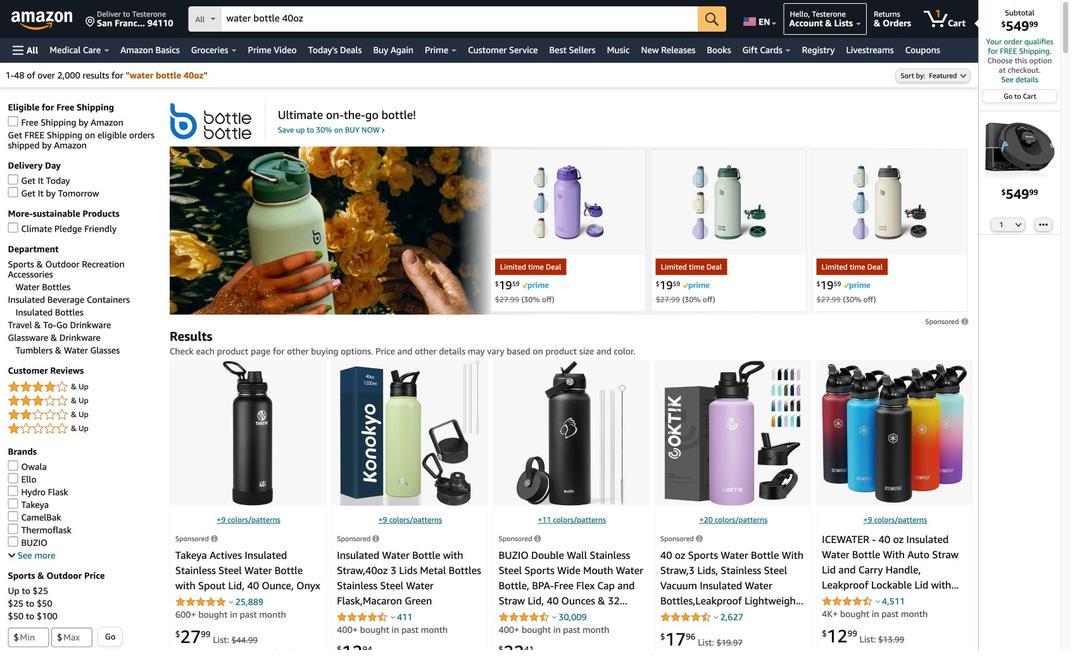 Task type: describe. For each thing, give the bounding box(es) containing it.
sponsored ad - konokyo insulated water bottle with straw,40oz 3 lids metal bottles stainless steel water flask,macaron green image
[[340, 361, 480, 506]]

navigation navigation
[[0, 0, 1062, 651]]

2 checkbox image from the top
[[8, 175, 18, 185]]

2 popover image from the left
[[714, 616, 719, 619]]

sponsored ad - buzio double wall stainless steel sports wide mouth water bottle, bpa-free flex cap and straw lid, 40 ounce... image
[[517, 361, 626, 506]]

2 eligible for prime. image from the left
[[683, 282, 710, 290]]

3 eligible for prime. image from the left
[[844, 282, 871, 290]]

2 checkbox image from the top
[[8, 486, 18, 496]]

amazon image
[[11, 11, 73, 30]]

6 checkbox image from the top
[[8, 499, 18, 509]]

shark av2501s ai ultra robot vacuum, with matrix clean, home mapping, 30-day capacity hepa bagless self empty base, perfect for pet hair, wifi, dark grey image
[[986, 117, 1055, 186]]

4 checkbox image from the top
[[8, 461, 18, 471]]

Max text field
[[51, 628, 93, 648]]

7 checkbox image from the top
[[8, 524, 18, 534]]

Min text field
[[8, 628, 49, 648]]

3 checkbox image from the top
[[8, 187, 18, 197]]

4 stars & up element
[[8, 380, 157, 395]]

1 checkbox image from the top
[[8, 223, 18, 233]]



Task type: vqa. For each thing, say whether or not it's contained in the screenshot.
popover image on the right bottom of the page
yes



Task type: locate. For each thing, give the bounding box(es) containing it.
2 horizontal spatial eligible for prime. image
[[844, 282, 871, 290]]

None submit
[[698, 6, 727, 32], [98, 628, 122, 647], [698, 6, 727, 32], [98, 628, 122, 647]]

1 vertical spatial popover image
[[553, 616, 557, 619]]

icewater - 40 oz insulated water bottle with auto straw lid and carry handle, leakproof lockable lid with soft silicone sp... image
[[823, 364, 968, 503]]

popover image
[[229, 601, 233, 604], [553, 616, 557, 619]]

2 stars & up element
[[8, 408, 157, 423]]

1 eligible for prime. image from the left
[[522, 282, 549, 290]]

popover image for "sponsored ad - takeya actives insulated stainless steel water bottle with spout lid, 40 ounce, onyx" image
[[229, 601, 233, 604]]

none search field inside navigation navigation
[[189, 6, 727, 33]]

1 horizontal spatial eligible for prime. image
[[683, 282, 710, 290]]

checkbox image
[[8, 116, 18, 126], [8, 175, 18, 185], [8, 187, 18, 197], [8, 461, 18, 471], [8, 474, 18, 484], [8, 499, 18, 509], [8, 524, 18, 534], [8, 537, 18, 547]]

sponsored ad - takeya actives insulated stainless steel water bottle with spout lid, 40 ounce, onyx image
[[223, 361, 273, 506]]

1 star & up element
[[8, 422, 157, 437]]

popover image
[[391, 616, 395, 619], [714, 616, 719, 619]]

1 popover image from the left
[[391, 616, 395, 619]]

1 horizontal spatial popover image
[[714, 616, 719, 619]]

1 vertical spatial checkbox image
[[8, 486, 18, 496]]

0 horizontal spatial popover image
[[229, 601, 233, 604]]

3 checkbox image from the top
[[8, 512, 18, 522]]

2 vertical spatial checkbox image
[[8, 512, 18, 522]]

0 horizontal spatial popover image
[[391, 616, 395, 619]]

5 checkbox image from the top
[[8, 474, 18, 484]]

dropdown image
[[1016, 222, 1022, 228]]

0 vertical spatial popover image
[[229, 601, 233, 604]]

Search Amazon text field
[[222, 7, 698, 31]]

dropdown image
[[961, 73, 967, 78]]

None search field
[[189, 6, 727, 33]]

1 checkbox image from the top
[[8, 116, 18, 126]]

3 stars & up element
[[8, 394, 157, 409]]

popover image for sponsored ad - buzio double wall stainless steel sports wide mouth water bottle, bpa-free flex cap and straw lid, 40 ounce... image
[[553, 616, 557, 619]]

checkbox image
[[8, 223, 18, 233], [8, 486, 18, 496], [8, 512, 18, 522]]

0 horizontal spatial eligible for prime. image
[[522, 282, 549, 290]]

eligible for prime. image
[[522, 282, 549, 290], [683, 282, 710, 290], [844, 282, 871, 290]]

extender expand image
[[8, 551, 15, 558]]

8 checkbox image from the top
[[8, 537, 18, 547]]

sponsored ad - coktik 40 oz sports water bottle with straw,3 lids, stainless steel vacuum insulated water bottles,leakproo... image
[[665, 361, 802, 506]]

0 vertical spatial checkbox image
[[8, 223, 18, 233]]

1 horizontal spatial popover image
[[553, 616, 557, 619]]



